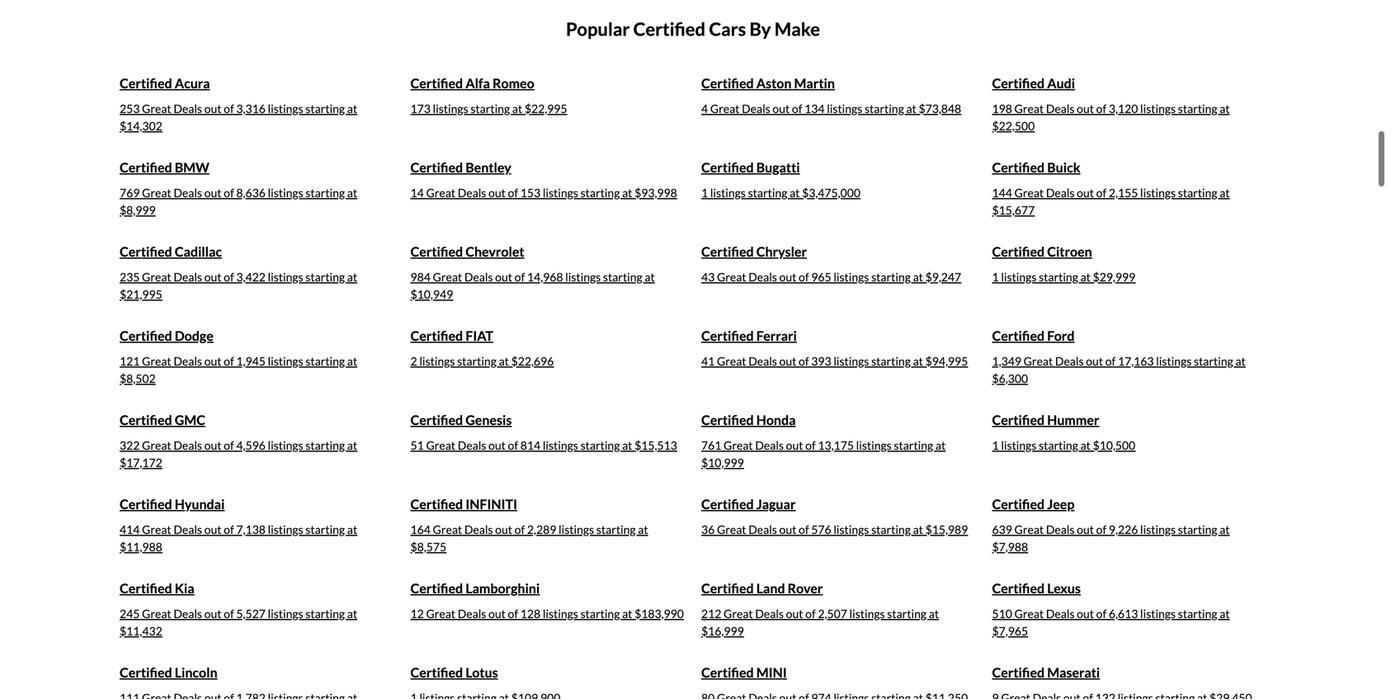Task type: vqa. For each thing, say whether or not it's contained in the screenshot.


Task type: describe. For each thing, give the bounding box(es) containing it.
listings for certified ferrari
[[834, 354, 870, 368]]

43 great deals out of 965 listings starting at $9,247
[[702, 270, 962, 284]]

639
[[993, 522, 1013, 536]]

bentley
[[466, 159, 512, 175]]

listings for certified gmc
[[268, 438, 303, 452]]

starting for certified jeep
[[1179, 522, 1218, 536]]

deals for bentley
[[458, 186, 487, 200]]

12
[[411, 607, 424, 621]]

$8,575
[[411, 540, 447, 554]]

listings for certified kia
[[268, 607, 303, 621]]

198 great deals out of 3,120 listings starting at $22,500
[[993, 101, 1230, 133]]

jeep
[[1048, 496, 1075, 512]]

certified chevrolet
[[411, 243, 525, 259]]

8,636
[[236, 186, 266, 200]]

17,163
[[1118, 354, 1154, 368]]

$15,513
[[635, 438, 678, 452]]

starting down certified hummer
[[1039, 438, 1079, 452]]

certified honda
[[702, 412, 796, 428]]

$17,172
[[120, 456, 162, 470]]

2
[[411, 354, 417, 368]]

martin
[[795, 75, 835, 91]]

certified jeep
[[993, 496, 1075, 512]]

253 great deals out of 3,316 listings starting at $14,302
[[120, 101, 358, 133]]

certified maserati
[[993, 664, 1101, 680]]

of for ferrari
[[799, 354, 809, 368]]

hummer
[[1048, 412, 1100, 428]]

certified for certified honda
[[702, 412, 754, 428]]

of for jaguar
[[799, 522, 809, 536]]

out for audi
[[1077, 101, 1095, 115]]

deals for kia
[[174, 607, 202, 621]]

cadillac
[[175, 243, 222, 259]]

listings for certified chrysler
[[834, 270, 870, 284]]

510 great deals out of 6,613 listings starting at $7,965
[[993, 607, 1230, 638]]

deals for gmc
[[174, 438, 202, 452]]

starting for certified kia
[[306, 607, 345, 621]]

listings for certified ford
[[1157, 354, 1192, 368]]

deals for acura
[[174, 101, 202, 115]]

out for jeep
[[1077, 522, 1095, 536]]

citroen
[[1048, 243, 1093, 259]]

at for certified bentley
[[622, 186, 633, 200]]

certified mini
[[702, 664, 787, 680]]

starting for certified acura
[[306, 101, 345, 115]]

certified for certified ford
[[993, 328, 1045, 344]]

certified for certified buick
[[993, 159, 1045, 175]]

certified hummer
[[993, 412, 1100, 428]]

bmw
[[175, 159, 209, 175]]

certified for certified audi
[[993, 75, 1045, 91]]

listings for certified infiniti
[[559, 522, 594, 536]]

761
[[702, 438, 722, 452]]

listings for certified land rover
[[850, 607, 885, 621]]

at for certified acura
[[347, 101, 358, 115]]

of for gmc
[[224, 438, 234, 452]]

great for gmc
[[142, 438, 171, 452]]

deals for buick
[[1047, 186, 1075, 200]]

listings down certified citroen
[[1002, 270, 1037, 284]]

deals for land
[[756, 607, 784, 621]]

at for certified kia
[[347, 607, 358, 621]]

14
[[411, 186, 424, 200]]

certified for certified jeep
[[993, 496, 1045, 512]]

certified aston martin
[[702, 75, 835, 91]]

out for honda
[[786, 438, 804, 452]]

lexus
[[1048, 580, 1081, 596]]

out for ferrari
[[780, 354, 797, 368]]

certified ford
[[993, 328, 1075, 344]]

984
[[411, 270, 431, 284]]

great for jaguar
[[717, 522, 747, 536]]

certified hyundai
[[120, 496, 225, 512]]

4,596
[[236, 438, 266, 452]]

listings for certified jaguar
[[834, 522, 870, 536]]

of for ford
[[1106, 354, 1116, 368]]

starting down alfa
[[471, 101, 510, 115]]

out for acura
[[204, 101, 222, 115]]

starting for certified chevrolet
[[603, 270, 643, 284]]

great for chrysler
[[717, 270, 747, 284]]

deals for lexus
[[1047, 607, 1075, 621]]

certified lotus link
[[411, 663, 685, 699]]

at for certified dodge
[[347, 354, 358, 368]]

listings for certified audi
[[1141, 101, 1176, 115]]

buick
[[1048, 159, 1081, 175]]

245
[[120, 607, 140, 621]]

starting for certified buick
[[1179, 186, 1218, 200]]

listings down certified bugatti
[[711, 186, 746, 200]]

$22,995
[[525, 101, 568, 115]]

great for lamborghini
[[426, 607, 456, 621]]

certified for certified lincoln
[[120, 664, 172, 680]]

certified left cars
[[634, 18, 706, 39]]

$15,677
[[993, 203, 1035, 217]]

51 great deals out of 814 listings starting at $15,513
[[411, 438, 678, 452]]

lotus
[[466, 664, 498, 680]]

164
[[411, 522, 431, 536]]

starting for certified gmc
[[306, 438, 345, 452]]

gmc
[[175, 412, 205, 428]]

starting down the bugatti
[[748, 186, 788, 200]]

great for cadillac
[[142, 270, 171, 284]]

deals for lamborghini
[[458, 607, 487, 621]]

510
[[993, 607, 1013, 621]]

4 great deals out of 134 listings starting at $73,848
[[702, 101, 962, 115]]

of for chrysler
[[799, 270, 809, 284]]

deals for infiniti
[[465, 522, 493, 536]]

certified buick
[[993, 159, 1081, 175]]

$93,998
[[635, 186, 678, 200]]

at for certified infiniti
[[638, 522, 648, 536]]

great for aston
[[711, 101, 740, 115]]

1 listings starting at $3,475,000
[[702, 186, 861, 200]]

$10,999
[[702, 456, 744, 470]]

deals for genesis
[[458, 438, 487, 452]]

393
[[812, 354, 832, 368]]

$10,500
[[1093, 438, 1136, 452]]

36 great deals out of 576 listings starting at $15,989
[[702, 522, 969, 536]]

listings down certified hummer
[[1002, 438, 1037, 452]]

starting down citroen
[[1039, 270, 1079, 284]]

kia
[[175, 580, 194, 596]]

1 for certified citroen
[[993, 270, 999, 284]]

$73,848
[[919, 101, 962, 115]]

out for cadillac
[[204, 270, 222, 284]]

212 great deals out of 2,507 listings starting at $16,999
[[702, 607, 939, 638]]

listings for certified hyundai
[[268, 522, 303, 536]]

listings right 2
[[420, 354, 455, 368]]

certified cadillac
[[120, 243, 222, 259]]

certified for certified bmw
[[120, 159, 172, 175]]

land
[[757, 580, 786, 596]]

4
[[702, 101, 708, 115]]

genesis
[[466, 412, 512, 428]]

certified bentley
[[411, 159, 512, 175]]

322
[[120, 438, 140, 452]]

great for bmw
[[142, 186, 171, 200]]

certified lamborghini
[[411, 580, 540, 596]]

great for lexus
[[1015, 607, 1044, 621]]

make
[[775, 18, 821, 39]]

at for certified audi
[[1220, 101, 1230, 115]]

$94,995
[[926, 354, 969, 368]]

certified for certified bugatti
[[702, 159, 754, 175]]

out for chevrolet
[[495, 270, 513, 284]]

certified for certified land rover
[[702, 580, 754, 596]]

certified for certified cadillac
[[120, 243, 172, 259]]

certified ferrari
[[702, 328, 797, 344]]

starting for certified lamborghini
[[581, 607, 620, 621]]

121
[[120, 354, 140, 368]]

at for certified ferrari
[[913, 354, 924, 368]]

certified for certified genesis
[[411, 412, 463, 428]]

certified infiniti
[[411, 496, 518, 512]]

starting for certified chrysler
[[872, 270, 911, 284]]

starting down the fiat
[[457, 354, 497, 368]]

$15,989
[[926, 522, 969, 536]]

certified for certified lexus
[[993, 580, 1045, 596]]

certified for certified ferrari
[[702, 328, 754, 344]]

starting for certified genesis
[[581, 438, 620, 452]]

1 for certified bugatti
[[702, 186, 708, 200]]

$16,999
[[702, 624, 744, 638]]

ferrari
[[757, 328, 797, 344]]

43
[[702, 270, 715, 284]]

414 great deals out of 7,138 listings starting at $11,988
[[120, 522, 358, 554]]

certified mini link
[[702, 663, 976, 699]]

1 listings starting at $10,500
[[993, 438, 1136, 452]]

deals for dodge
[[174, 354, 202, 368]]

at for certified jaguar
[[913, 522, 924, 536]]

153
[[521, 186, 541, 200]]

deals for jaguar
[[749, 522, 777, 536]]

great for acura
[[142, 101, 171, 115]]

alfa
[[466, 75, 490, 91]]

of for dodge
[[224, 354, 234, 368]]

starting for certified bentley
[[581, 186, 620, 200]]

great for infiniti
[[433, 522, 462, 536]]

at for certified buick
[[1220, 186, 1230, 200]]



Task type: locate. For each thing, give the bounding box(es) containing it.
great right 36 on the right of page
[[717, 522, 747, 536]]

starting left $94,995 at bottom
[[872, 354, 911, 368]]

starting for certified cadillac
[[306, 270, 345, 284]]

dodge
[[175, 328, 214, 344]]

0 vertical spatial 1
[[702, 186, 708, 200]]

certified maserati link
[[993, 663, 1267, 699]]

great up $11,988
[[142, 522, 171, 536]]

deals down cadillac
[[174, 270, 202, 284]]

certified up 322
[[120, 412, 172, 428]]

out down honda
[[786, 438, 804, 452]]

of left 2,507
[[806, 607, 816, 621]]

listings for certified lamborghini
[[543, 607, 579, 621]]

certified land rover
[[702, 580, 823, 596]]

starting right 2,507
[[888, 607, 927, 621]]

certified for certified alfa romeo
[[411, 75, 463, 91]]

listings right 2,155
[[1141, 186, 1176, 200]]

deals inside 510 great deals out of 6,613 listings starting at $7,965
[[1047, 607, 1075, 621]]

out down dodge
[[204, 354, 222, 368]]

deals inside the 253 great deals out of 3,316 listings starting at $14,302
[[174, 101, 202, 115]]

9,226
[[1109, 522, 1139, 536]]

popular
[[566, 18, 630, 39]]

deals for cadillac
[[174, 270, 202, 284]]

listings inside 121 great deals out of 1,945 listings starting at $8,502
[[268, 354, 303, 368]]

5,527
[[236, 607, 266, 621]]

deals down certified lamborghini
[[458, 607, 487, 621]]

212
[[702, 607, 722, 621]]

great for land
[[724, 607, 753, 621]]

deals inside 769 great deals out of 8,636 listings starting at $8,999
[[174, 186, 202, 200]]

jaguar
[[757, 496, 796, 512]]

of left 9,226
[[1097, 522, 1107, 536]]

at inside 144 great deals out of 2,155 listings starting at $15,677
[[1220, 186, 1230, 200]]

out down bentley
[[489, 186, 506, 200]]

great up "$8,502"
[[142, 354, 171, 368]]

starting for certified dodge
[[306, 354, 345, 368]]

out down acura
[[204, 101, 222, 115]]

1 for certified hummer
[[993, 438, 999, 452]]

out inside 769 great deals out of 8,636 listings starting at $8,999
[[204, 186, 222, 200]]

51
[[411, 438, 424, 452]]

984 great deals out of 14,968 listings starting at $10,949
[[411, 270, 655, 301]]

1,349 great deals out of 17,163 listings starting at $6,300
[[993, 354, 1246, 385]]

certified jaguar
[[702, 496, 796, 512]]

out down ferrari
[[780, 354, 797, 368]]

great inside 322 great deals out of 4,596 listings starting at $17,172
[[142, 438, 171, 452]]

listings inside 235 great deals out of 3,422 listings starting at $21,995
[[268, 270, 303, 284]]

great inside 245 great deals out of 5,527 listings starting at $11,432
[[142, 607, 171, 621]]

certified lexus
[[993, 580, 1081, 596]]

certified up 12
[[411, 580, 463, 596]]

3,120
[[1109, 101, 1139, 115]]

at inside 414 great deals out of 7,138 listings starting at $11,988
[[347, 522, 358, 536]]

listings right 2,507
[[850, 607, 885, 621]]

of inside 510 great deals out of 6,613 listings starting at $7,965
[[1097, 607, 1107, 621]]

deals inside 984 great deals out of 14,968 listings starting at $10,949
[[465, 270, 493, 284]]

listings inside 510 great deals out of 6,613 listings starting at $7,965
[[1141, 607, 1176, 621]]

deals down 'jaguar' at the right bottom of the page
[[749, 522, 777, 536]]

certified for certified gmc
[[120, 412, 172, 428]]

great up $17,172
[[142, 438, 171, 452]]

out inside 212 great deals out of 2,507 listings starting at $16,999
[[786, 607, 804, 621]]

great inside 984 great deals out of 14,968 listings starting at $10,949
[[433, 270, 462, 284]]

listings inside the 253 great deals out of 3,316 listings starting at $14,302
[[268, 101, 303, 115]]

great inside the 253 great deals out of 3,316 listings starting at $14,302
[[142, 101, 171, 115]]

certified for certified infiniti
[[411, 496, 463, 512]]

chrysler
[[757, 243, 807, 259]]

out
[[204, 101, 222, 115], [773, 101, 790, 115], [1077, 101, 1095, 115], [204, 186, 222, 200], [489, 186, 506, 200], [1077, 186, 1095, 200], [204, 270, 222, 284], [495, 270, 513, 284], [780, 270, 797, 284], [204, 354, 222, 368], [780, 354, 797, 368], [1087, 354, 1104, 368], [204, 438, 222, 452], [489, 438, 506, 452], [786, 438, 804, 452], [204, 522, 222, 536], [495, 522, 513, 536], [780, 522, 797, 536], [1077, 522, 1095, 536], [204, 607, 222, 621], [489, 607, 506, 621], [786, 607, 804, 621], [1077, 607, 1095, 621]]

2,507
[[818, 607, 848, 621]]

12 great deals out of 128 listings starting at $183,990
[[411, 607, 684, 621]]

out inside 164 great deals out of 2,289 listings starting at $8,575
[[495, 522, 513, 536]]

deals inside 212 great deals out of 2,507 listings starting at $16,999
[[756, 607, 784, 621]]

certified for certified hummer
[[993, 412, 1045, 428]]

listings inside 198 great deals out of 3,120 listings starting at $22,500
[[1141, 101, 1176, 115]]

listings inside 144 great deals out of 2,155 listings starting at $15,677
[[1141, 186, 1176, 200]]

of left 2,155
[[1097, 186, 1107, 200]]

1
[[702, 186, 708, 200], [993, 270, 999, 284], [993, 438, 999, 452]]

$11,432
[[120, 624, 162, 638]]

out inside '639 great deals out of 9,226 listings starting at $7,988'
[[1077, 522, 1095, 536]]

certified for certified chevrolet
[[411, 243, 463, 259]]

of left 14,968
[[515, 270, 525, 284]]

starting inside 198 great deals out of 3,120 listings starting at $22,500
[[1179, 101, 1218, 115]]

starting left $15,989
[[872, 522, 911, 536]]

out down the bmw
[[204, 186, 222, 200]]

certified for certified lotus
[[411, 664, 463, 680]]

certified down $15,677
[[993, 243, 1045, 259]]

of inside 1,349 great deals out of 17,163 listings starting at $6,300
[[1106, 354, 1116, 368]]

starting for certified hyundai
[[306, 522, 345, 536]]

certified up the 510 at bottom
[[993, 580, 1045, 596]]

3,422
[[236, 270, 266, 284]]

certified up "121"
[[120, 328, 172, 344]]

listings for certified dodge
[[268, 354, 303, 368]]

out for aston
[[773, 101, 790, 115]]

certified up 2
[[411, 328, 463, 344]]

listings right the 173
[[433, 101, 469, 115]]

listings for certified jeep
[[1141, 522, 1176, 536]]

of left 1,945
[[224, 354, 234, 368]]

out for lexus
[[1077, 607, 1095, 621]]

173 listings starting at $22,995
[[411, 101, 568, 115]]

of for honda
[[806, 438, 816, 452]]

$29,999
[[1093, 270, 1136, 284]]

at inside 322 great deals out of 4,596 listings starting at $17,172
[[347, 438, 358, 452]]

starting right 8,636
[[306, 186, 345, 200]]

acura
[[175, 75, 210, 91]]

$14,302
[[120, 119, 162, 133]]

listings for certified genesis
[[543, 438, 579, 452]]

lamborghini
[[466, 580, 540, 596]]

deals inside 322 great deals out of 4,596 listings starting at $17,172
[[174, 438, 202, 452]]

listings for certified bmw
[[268, 186, 303, 200]]

out inside 761 great deals out of 13,175 listings starting at $10,999
[[786, 438, 804, 452]]

out for infiniti
[[495, 522, 513, 536]]

of left 3,316
[[224, 101, 234, 115]]

deals inside '639 great deals out of 9,226 listings starting at $7,988'
[[1047, 522, 1075, 536]]

at inside 1,349 great deals out of 17,163 listings starting at $6,300
[[1236, 354, 1246, 368]]

great inside 144 great deals out of 2,155 listings starting at $15,677
[[1015, 186, 1044, 200]]

$8,502
[[120, 371, 156, 385]]

great inside 198 great deals out of 3,120 listings starting at $22,500
[[1015, 101, 1044, 115]]

rover
[[788, 580, 823, 596]]

576
[[812, 522, 832, 536]]

at for certified lamborghini
[[622, 607, 633, 621]]

of for jeep
[[1097, 522, 1107, 536]]

listings right the 3,120
[[1141, 101, 1176, 115]]

starting for certified audi
[[1179, 101, 1218, 115]]

out for jaguar
[[780, 522, 797, 536]]

starting right 1,945
[[306, 354, 345, 368]]

infiniti
[[466, 496, 518, 512]]

at inside 761 great deals out of 13,175 listings starting at $10,999
[[936, 438, 946, 452]]

honda
[[757, 412, 796, 428]]

of inside 235 great deals out of 3,422 listings starting at $21,995
[[224, 270, 234, 284]]

out down buick
[[1077, 186, 1095, 200]]

of left the 3,120
[[1097, 101, 1107, 115]]

128
[[521, 607, 541, 621]]

certified for certified mini
[[702, 664, 754, 680]]

$22,500
[[993, 119, 1035, 133]]

starting inside 414 great deals out of 7,138 listings starting at $11,988
[[306, 522, 345, 536]]

13,175
[[818, 438, 854, 452]]

listings inside 414 great deals out of 7,138 listings starting at $11,988
[[268, 522, 303, 536]]

certified up the 253
[[120, 75, 172, 91]]

lincoln
[[175, 664, 218, 680]]

great inside 761 great deals out of 13,175 listings starting at $10,999
[[724, 438, 753, 452]]

of inside 761 great deals out of 13,175 listings starting at $10,999
[[806, 438, 816, 452]]

hyundai
[[175, 496, 225, 512]]

at inside 984 great deals out of 14,968 listings starting at $10,949
[[645, 270, 655, 284]]

2 vertical spatial 1
[[993, 438, 999, 452]]

$7,965
[[993, 624, 1029, 638]]

at for certified aston martin
[[907, 101, 917, 115]]

of inside 164 great deals out of 2,289 listings starting at $8,575
[[515, 522, 525, 536]]

starting right the "7,138"
[[306, 522, 345, 536]]

of inside the 253 great deals out of 3,316 listings starting at $14,302
[[224, 101, 234, 115]]

great up '$10,999'
[[724, 438, 753, 452]]

great inside '639 great deals out of 9,226 listings starting at $7,988'
[[1015, 522, 1044, 536]]

starting left $9,247
[[872, 270, 911, 284]]

certified up 41 on the bottom right of the page
[[702, 328, 754, 344]]

great inside 121 great deals out of 1,945 listings starting at $8,502
[[142, 354, 171, 368]]

great inside 414 great deals out of 7,138 listings starting at $11,988
[[142, 522, 171, 536]]

814
[[521, 438, 541, 452]]

certified up 245
[[120, 580, 172, 596]]

great inside 510 great deals out of 6,613 listings starting at $7,965
[[1015, 607, 1044, 621]]

certified up 235
[[120, 243, 172, 259]]

out inside 121 great deals out of 1,945 listings starting at $8,502
[[204, 354, 222, 368]]

of inside 245 great deals out of 5,527 listings starting at $11,432
[[224, 607, 234, 621]]

listings inside 769 great deals out of 8,636 listings starting at $8,999
[[268, 186, 303, 200]]

of for kia
[[224, 607, 234, 621]]

great for ford
[[1024, 354, 1053, 368]]

$3,475,000
[[802, 186, 861, 200]]

at for certified bmw
[[347, 186, 358, 200]]

certified lincoln
[[120, 664, 218, 680]]

starting
[[306, 101, 345, 115], [471, 101, 510, 115], [865, 101, 905, 115], [1179, 101, 1218, 115], [306, 186, 345, 200], [581, 186, 620, 200], [748, 186, 788, 200], [1179, 186, 1218, 200], [306, 270, 345, 284], [603, 270, 643, 284], [872, 270, 911, 284], [1039, 270, 1079, 284], [306, 354, 345, 368], [457, 354, 497, 368], [872, 354, 911, 368], [1194, 354, 1234, 368], [306, 438, 345, 452], [581, 438, 620, 452], [894, 438, 934, 452], [1039, 438, 1079, 452], [306, 522, 345, 536], [597, 522, 636, 536], [872, 522, 911, 536], [1179, 522, 1218, 536], [306, 607, 345, 621], [581, 607, 620, 621], [888, 607, 927, 621], [1179, 607, 1218, 621]]

$8,999
[[120, 203, 156, 217]]

deals inside 1,349 great deals out of 17,163 listings starting at $6,300
[[1056, 354, 1084, 368]]

out inside 245 great deals out of 5,527 listings starting at $11,432
[[204, 607, 222, 621]]

out inside 144 great deals out of 2,155 listings starting at $15,677
[[1077, 186, 1095, 200]]

listings inside '639 great deals out of 9,226 listings starting at $7,988'
[[1141, 522, 1176, 536]]

certified up 414
[[120, 496, 172, 512]]

deals down land at bottom
[[756, 607, 784, 621]]

1 vertical spatial 1
[[993, 270, 999, 284]]

of left 576
[[799, 522, 809, 536]]

at inside the 253 great deals out of 3,316 listings starting at $14,302
[[347, 101, 358, 115]]

certified up 43
[[702, 243, 754, 259]]

of left 134
[[792, 101, 803, 115]]

of left 814
[[508, 438, 518, 452]]

out down 'jaguar' at the right bottom of the page
[[780, 522, 797, 536]]

of for hyundai
[[224, 522, 234, 536]]

out inside 322 great deals out of 4,596 listings starting at $17,172
[[204, 438, 222, 452]]

out left 5,527
[[204, 607, 222, 621]]

deals for ford
[[1056, 354, 1084, 368]]

starting right 13,175
[[894, 438, 934, 452]]

of inside 322 great deals out of 4,596 listings starting at $17,172
[[224, 438, 234, 452]]

out for kia
[[204, 607, 222, 621]]

great inside 769 great deals out of 8,636 listings starting at $8,999
[[142, 186, 171, 200]]

great for hyundai
[[142, 522, 171, 536]]

144
[[993, 186, 1013, 200]]

listings right 134
[[827, 101, 863, 115]]

deals down certified aston martin
[[742, 101, 771, 115]]

certified lotus
[[411, 664, 498, 680]]

at inside 769 great deals out of 8,636 listings starting at $8,999
[[347, 186, 358, 200]]

starting inside 121 great deals out of 1,945 listings starting at $8,502
[[306, 354, 345, 368]]

out for chrysler
[[780, 270, 797, 284]]

639 great deals out of 9,226 listings starting at $7,988
[[993, 522, 1230, 554]]

41
[[702, 354, 715, 368]]

deals down certified chrysler
[[749, 270, 777, 284]]

great inside 1,349 great deals out of 17,163 listings starting at $6,300
[[1024, 354, 1053, 368]]

listings for certified acura
[[268, 101, 303, 115]]

out inside 984 great deals out of 14,968 listings starting at $10,949
[[495, 270, 513, 284]]

deals for chevrolet
[[465, 270, 493, 284]]

great for honda
[[724, 438, 753, 452]]

out left the 17,163
[[1087, 354, 1104, 368]]

starting inside the 253 great deals out of 3,316 listings starting at $14,302
[[306, 101, 345, 115]]

great up $7,965
[[1015, 607, 1044, 621]]

listings right the 17,163
[[1157, 354, 1192, 368]]

certified up '761'
[[702, 412, 754, 428]]

great for bentley
[[426, 186, 456, 200]]

out for genesis
[[489, 438, 506, 452]]

of inside 212 great deals out of 2,507 listings starting at $16,999
[[806, 607, 816, 621]]

7,138
[[236, 522, 266, 536]]

listings inside 761 great deals out of 13,175 listings starting at $10,999
[[857, 438, 892, 452]]

listings for certified buick
[[1141, 186, 1176, 200]]

out down infiniti at the bottom
[[495, 522, 513, 536]]

certified down the $11,432
[[120, 664, 172, 680]]

14,968
[[527, 270, 563, 284]]

at for certified honda
[[936, 438, 946, 452]]

starting left $93,998
[[581, 186, 620, 200]]

of for audi
[[1097, 101, 1107, 115]]

out for gmc
[[204, 438, 222, 452]]

starting inside 769 great deals out of 8,636 listings starting at $8,999
[[306, 186, 345, 200]]

of left the 3,422
[[224, 270, 234, 284]]

out inside 198 great deals out of 3,120 listings starting at $22,500
[[1077, 101, 1095, 115]]

starting inside 144 great deals out of 2,155 listings starting at $15,677
[[1179, 186, 1218, 200]]

of left the "7,138"
[[224, 522, 234, 536]]

deals inside 245 great deals out of 5,527 listings starting at $11,432
[[174, 607, 202, 621]]

out down genesis
[[489, 438, 506, 452]]

of inside 198 great deals out of 3,120 listings starting at $22,500
[[1097, 101, 1107, 115]]

at inside 198 great deals out of 3,120 listings starting at $22,500
[[1220, 101, 1230, 115]]

starting inside 212 great deals out of 2,507 listings starting at $16,999
[[888, 607, 927, 621]]

out for buick
[[1077, 186, 1095, 200]]

of inside 414 great deals out of 7,138 listings starting at $11,988
[[224, 522, 234, 536]]

great inside 164 great deals out of 2,289 listings starting at $8,575
[[433, 522, 462, 536]]

listings for certified aston martin
[[827, 101, 863, 115]]

36
[[702, 522, 715, 536]]

out down chevrolet
[[495, 270, 513, 284]]

certified bmw
[[120, 159, 209, 175]]

certified for certified jaguar
[[702, 496, 754, 512]]

certified gmc
[[120, 412, 205, 428]]

deals down gmc
[[174, 438, 202, 452]]

414
[[120, 522, 140, 536]]

$21,995
[[120, 287, 162, 301]]

great for buick
[[1015, 186, 1044, 200]]

out inside 414 great deals out of 7,138 listings starting at $11,988
[[204, 522, 222, 536]]

listings
[[268, 101, 303, 115], [433, 101, 469, 115], [827, 101, 863, 115], [1141, 101, 1176, 115], [268, 186, 303, 200], [543, 186, 579, 200], [711, 186, 746, 200], [1141, 186, 1176, 200], [268, 270, 303, 284], [566, 270, 601, 284], [834, 270, 870, 284], [1002, 270, 1037, 284], [268, 354, 303, 368], [420, 354, 455, 368], [834, 354, 870, 368], [1157, 354, 1192, 368], [268, 438, 303, 452], [543, 438, 579, 452], [857, 438, 892, 452], [1002, 438, 1037, 452], [268, 522, 303, 536], [559, 522, 594, 536], [834, 522, 870, 536], [1141, 522, 1176, 536], [268, 607, 303, 621], [543, 607, 579, 621], [850, 607, 885, 621], [1141, 607, 1176, 621]]

starting inside 510 great deals out of 6,613 listings starting at $7,965
[[1179, 607, 1218, 621]]

great up $22,500
[[1015, 101, 1044, 115]]

of left '2,289'
[[515, 522, 525, 536]]

of for infiniti
[[515, 522, 525, 536]]

great up "$16,999"
[[724, 607, 753, 621]]

starting inside 164 great deals out of 2,289 listings starting at $8,575
[[597, 522, 636, 536]]

certified fiat
[[411, 328, 494, 344]]

deals down certified chevrolet on the top left
[[465, 270, 493, 284]]

chevrolet
[[466, 243, 525, 259]]

of inside 769 great deals out of 8,636 listings starting at $8,999
[[224, 186, 234, 200]]

listings inside 245 great deals out of 5,527 listings starting at $11,432
[[268, 607, 303, 621]]

out for bentley
[[489, 186, 506, 200]]

great down certified jeep
[[1015, 522, 1044, 536]]

listings right 9,226
[[1141, 522, 1176, 536]]

starting inside '639 great deals out of 9,226 listings starting at $7,988'
[[1179, 522, 1218, 536]]

starting for certified jaguar
[[872, 522, 911, 536]]

starting for certified ferrari
[[872, 354, 911, 368]]

769 great deals out of 8,636 listings starting at $8,999
[[120, 186, 358, 217]]

at for certified hyundai
[[347, 522, 358, 536]]

certified bugatti
[[702, 159, 800, 175]]

great up $15,677
[[1015, 186, 1044, 200]]

listings inside 212 great deals out of 2,507 listings starting at $16,999
[[850, 607, 885, 621]]

certified for certified fiat
[[411, 328, 463, 344]]

of left 8,636
[[224, 186, 234, 200]]

14 great deals out of 153 listings starting at $93,998
[[411, 186, 678, 200]]

great up $8,999
[[142, 186, 171, 200]]

of for land
[[806, 607, 816, 621]]

at inside '639 great deals out of 9,226 listings starting at $7,988'
[[1220, 522, 1230, 536]]

great
[[142, 101, 171, 115], [711, 101, 740, 115], [1015, 101, 1044, 115], [142, 186, 171, 200], [426, 186, 456, 200], [1015, 186, 1044, 200], [142, 270, 171, 284], [433, 270, 462, 284], [717, 270, 747, 284], [142, 354, 171, 368], [717, 354, 747, 368], [1024, 354, 1053, 368], [142, 438, 171, 452], [426, 438, 456, 452], [724, 438, 753, 452], [142, 522, 171, 536], [433, 522, 462, 536], [717, 522, 747, 536], [1015, 522, 1044, 536], [142, 607, 171, 621], [426, 607, 456, 621], [724, 607, 753, 621], [1015, 607, 1044, 621]]

certified up "4"
[[702, 75, 754, 91]]

certified up the 51 in the left of the page
[[411, 412, 463, 428]]

listings right 153
[[543, 186, 579, 200]]

starting inside 1,349 great deals out of 17,163 listings starting at $6,300
[[1194, 354, 1234, 368]]

great right "4"
[[711, 101, 740, 115]]

starting right the 17,163
[[1194, 354, 1234, 368]]

starting right '2,289'
[[597, 522, 636, 536]]

great for dodge
[[142, 354, 171, 368]]

1,349
[[993, 354, 1022, 368]]

deals inside 144 great deals out of 2,155 listings starting at $15,677
[[1047, 186, 1075, 200]]

certified for certified acura
[[120, 75, 172, 91]]

253
[[120, 101, 140, 115]]

deals down certified ferrari
[[749, 354, 777, 368]]

listings right 5,527
[[268, 607, 303, 621]]

at inside 212 great deals out of 2,507 listings starting at $16,999
[[929, 607, 939, 621]]

of left 4,596
[[224, 438, 234, 452]]

deals inside 414 great deals out of 7,138 listings starting at $11,988
[[174, 522, 202, 536]]

great for genesis
[[426, 438, 456, 452]]

great up the $11,432
[[142, 607, 171, 621]]

starting for certified land rover
[[888, 607, 927, 621]]

164 great deals out of 2,289 listings starting at $8,575
[[411, 522, 648, 554]]

at inside 164 great deals out of 2,289 listings starting at $8,575
[[638, 522, 648, 536]]

at inside 235 great deals out of 3,422 listings starting at $21,995
[[347, 270, 358, 284]]

certified for certified maserati
[[993, 664, 1045, 680]]

certified chrysler
[[702, 243, 807, 259]]

out inside 510 great deals out of 6,613 listings starting at $7,965
[[1077, 607, 1095, 621]]

deals for bmw
[[174, 186, 202, 200]]

great for jeep
[[1015, 522, 1044, 536]]

listings right the 965
[[834, 270, 870, 284]]

out for lamborghini
[[489, 607, 506, 621]]

great inside 212 great deals out of 2,507 listings starting at $16,999
[[724, 607, 753, 621]]

of inside 121 great deals out of 1,945 listings starting at $8,502
[[224, 354, 234, 368]]

41 great deals out of 393 listings starting at $94,995
[[702, 354, 969, 368]]

certified up 144
[[993, 159, 1045, 175]]

listings for certified chevrolet
[[566, 270, 601, 284]]

starting inside 235 great deals out of 3,422 listings starting at $21,995
[[306, 270, 345, 284]]

deals inside 235 great deals out of 3,422 listings starting at $21,995
[[174, 270, 202, 284]]

at for certified gmc
[[347, 438, 358, 452]]

starting inside 984 great deals out of 14,968 listings starting at $10,949
[[603, 270, 643, 284]]

starting inside 245 great deals out of 5,527 listings starting at $11,432
[[306, 607, 345, 621]]

listings for certified cadillac
[[268, 270, 303, 284]]

out inside 1,349 great deals out of 17,163 listings starting at $6,300
[[1087, 354, 1104, 368]]

listings inside 1,349 great deals out of 17,163 listings starting at $6,300
[[1157, 354, 1192, 368]]

322 great deals out of 4,596 listings starting at $17,172
[[120, 438, 358, 470]]

listings inside 164 great deals out of 2,289 listings starting at $8,575
[[559, 522, 594, 536]]

maserati
[[1048, 664, 1101, 680]]

listings inside 984 great deals out of 14,968 listings starting at $10,949
[[566, 270, 601, 284]]

great for audi
[[1015, 101, 1044, 115]]

2,289
[[527, 522, 557, 536]]

certified for certified kia
[[120, 580, 172, 596]]

listings right 814
[[543, 438, 579, 452]]

out for land
[[786, 607, 804, 621]]

certified for certified dodge
[[120, 328, 172, 344]]

certified up 164
[[411, 496, 463, 512]]

at inside 510 great deals out of 6,613 listings starting at $7,965
[[1220, 607, 1230, 621]]

certified down "$16,999"
[[702, 664, 754, 680]]

deals inside 121 great deals out of 1,945 listings starting at $8,502
[[174, 354, 202, 368]]

certified down $7,965
[[993, 664, 1045, 680]]

great up $21,995
[[142, 270, 171, 284]]

starting inside 322 great deals out of 4,596 listings starting at $17,172
[[306, 438, 345, 452]]

great right 43
[[717, 270, 747, 284]]

listings right 14,968
[[566, 270, 601, 284]]

out down rover
[[786, 607, 804, 621]]

at inside 245 great deals out of 5,527 listings starting at $11,432
[[347, 607, 358, 621]]

great up $14,302
[[142, 101, 171, 115]]

deals for audi
[[1047, 101, 1075, 115]]



